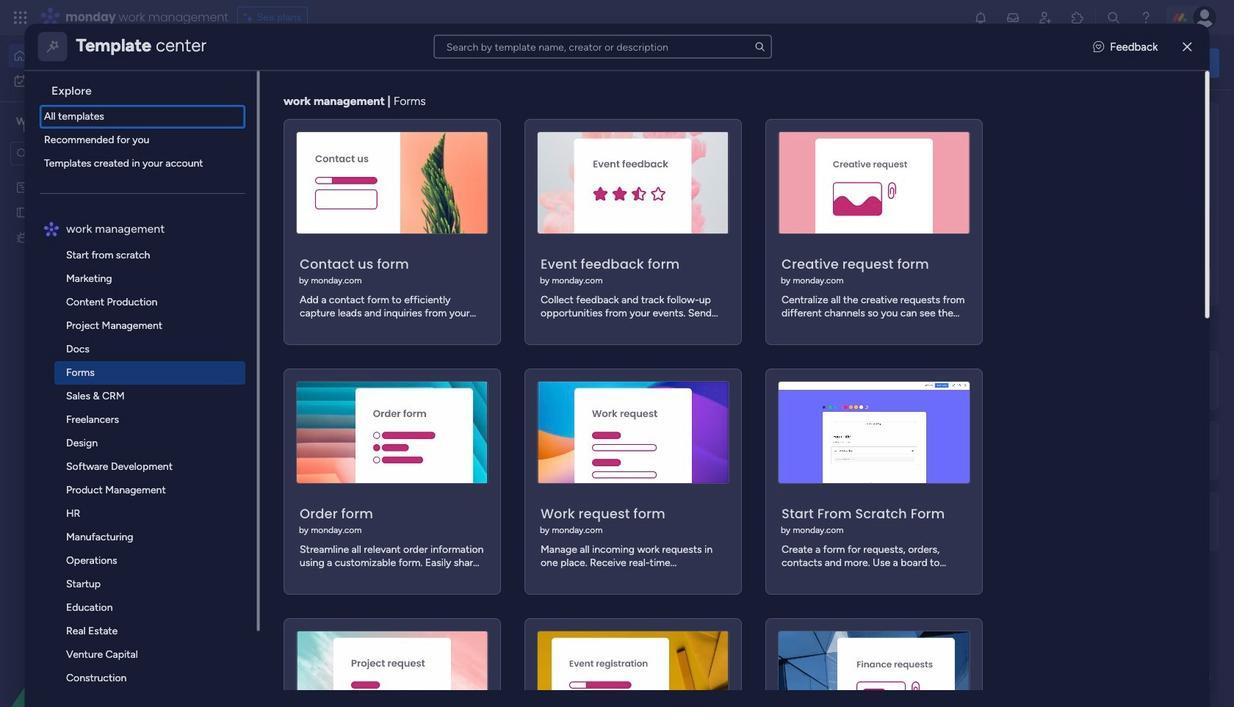 Task type: locate. For each thing, give the bounding box(es) containing it.
0 horizontal spatial lottie animation element
[[0, 559, 187, 708]]

work management templates element
[[39, 243, 257, 708]]

workspace image
[[14, 114, 29, 130]]

lottie animation element
[[584, 35, 997, 91], [0, 559, 187, 708]]

1 horizontal spatial lottie animation image
[[584, 35, 997, 91]]

public board image
[[15, 205, 29, 219], [245, 268, 262, 284]]

1 horizontal spatial public board image
[[245, 268, 262, 284]]

0 vertical spatial lottie animation element
[[584, 35, 997, 91]]

component image
[[488, 291, 501, 305], [731, 291, 744, 305], [297, 465, 309, 478]]

close recently visited image
[[227, 120, 245, 137]]

1 vertical spatial lottie animation element
[[0, 559, 187, 708]]

Search by template name, creator or description search field
[[434, 35, 772, 58]]

2 horizontal spatial component image
[[731, 291, 744, 305]]

help image
[[1139, 10, 1154, 25]]

bob builder image
[[1193, 6, 1217, 29]]

open update feed (inbox) image
[[227, 350, 245, 367]]

lottie animation image
[[584, 35, 997, 91], [0, 559, 187, 708]]

search image
[[754, 41, 766, 53]]

heading
[[39, 71, 257, 104]]

v2 bolt switch image
[[1126, 55, 1134, 71]]

0 vertical spatial option
[[9, 44, 179, 68]]

1 vertical spatial public board image
[[245, 268, 262, 284]]

search everything image
[[1107, 10, 1121, 25]]

0 vertical spatial public board image
[[15, 205, 29, 219]]

public board image
[[488, 268, 504, 284], [731, 268, 747, 284]]

notifications image
[[974, 10, 988, 25]]

0 horizontal spatial lottie animation image
[[0, 559, 187, 708]]

Search in workspace field
[[31, 145, 123, 162]]

None search field
[[434, 35, 772, 58]]

list box
[[31, 71, 260, 708], [0, 172, 187, 448]]

0 horizontal spatial public board image
[[15, 205, 29, 219]]

1 horizontal spatial public board image
[[731, 268, 747, 284]]

0 horizontal spatial public board image
[[488, 268, 504, 284]]

1 horizontal spatial component image
[[488, 291, 501, 305]]

option
[[9, 44, 179, 68], [9, 69, 179, 93], [0, 174, 187, 177]]

workspace selection element
[[14, 113, 117, 132]]

0 horizontal spatial component image
[[297, 465, 309, 478]]

1 horizontal spatial lottie animation element
[[584, 35, 997, 91]]



Task type: describe. For each thing, give the bounding box(es) containing it.
help center element
[[999, 421, 1220, 480]]

0 element
[[375, 350, 394, 367]]

2 vertical spatial option
[[0, 174, 187, 177]]

see plans image
[[244, 10, 257, 26]]

1 vertical spatial option
[[9, 69, 179, 93]]

2 public board image from the left
[[731, 268, 747, 284]]

quick search results list box
[[227, 137, 964, 332]]

1 vertical spatial lottie animation image
[[0, 559, 187, 708]]

getting started element
[[999, 351, 1220, 410]]

component image for 2nd public board icon from the right
[[488, 291, 501, 305]]

update feed image
[[1006, 10, 1021, 25]]

contact sales element
[[999, 492, 1220, 551]]

templates image image
[[1012, 111, 1206, 212]]

monday marketplace image
[[1071, 10, 1085, 25]]

workspace image
[[251, 443, 287, 479]]

invite members image
[[1038, 10, 1053, 25]]

component image for second public board icon
[[731, 291, 744, 305]]

v2 user feedback image
[[1011, 55, 1022, 71]]

select product image
[[13, 10, 28, 25]]

explore element
[[39, 104, 257, 175]]

1 public board image from the left
[[488, 268, 504, 284]]

add to favorites image
[[924, 269, 938, 283]]

0 vertical spatial lottie animation image
[[584, 35, 997, 91]]

close image
[[1183, 41, 1192, 52]]

v2 user feedback image
[[1094, 38, 1105, 55]]

component image
[[245, 291, 259, 305]]



Task type: vqa. For each thing, say whether or not it's contained in the screenshot.
Search by template name, creator or description search field
yes



